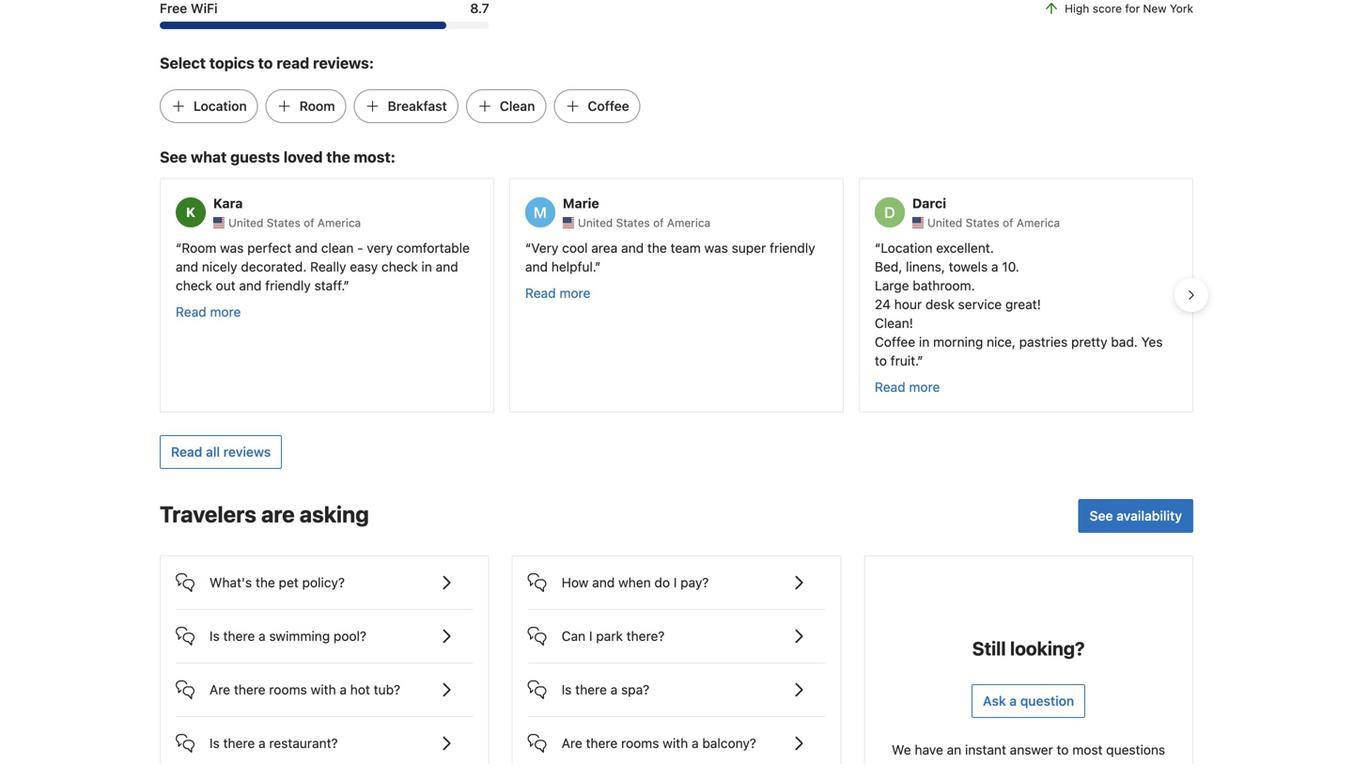 Task type: vqa. For each thing, say whether or not it's contained in the screenshot.
'YOUR'
no



Task type: describe. For each thing, give the bounding box(es) containing it.
and up "really"
[[295, 240, 318, 256]]

is there a spa? button
[[528, 663, 826, 701]]

coffee inside " location excellent. bed, linens, towels a 10. large bathroom. 24 hour desk service great! clean! coffee in morning nice, pastries pretty bad. yes to fruit.
[[875, 334, 916, 350]]

of for clean
[[304, 216, 314, 229]]

can i park there? button
[[528, 610, 826, 648]]

see availability
[[1090, 508, 1182, 523]]

and left nicely
[[176, 259, 198, 274]]

kara
[[213, 196, 243, 211]]

states for the
[[616, 216, 650, 229]]

pet
[[279, 575, 299, 590]]

bathroom.
[[913, 278, 975, 293]]

america for 10.
[[1017, 216, 1060, 229]]

excellent.
[[936, 240, 994, 256]]

read for " very cool area and the team was super friendly and helpful.
[[525, 285, 556, 301]]

spa?
[[621, 682, 650, 697]]

super
[[732, 240, 766, 256]]

of for towels
[[1003, 216, 1014, 229]]

location inside " location excellent. bed, linens, towels a 10. large bathroom. 24 hour desk service great! clean! coffee in morning nice, pastries pretty bad. yes to fruit.
[[881, 240, 933, 256]]

free
[[160, 0, 187, 16]]

towels
[[949, 259, 988, 274]]

pool?
[[334, 628, 367, 644]]

have
[[915, 742, 944, 757]]

an
[[947, 742, 962, 757]]

are for are there rooms with a balcony?
[[562, 735, 583, 751]]

0 vertical spatial room
[[300, 98, 335, 114]]

what's
[[210, 575, 252, 590]]

policy?
[[302, 575, 345, 590]]

out
[[216, 278, 236, 293]]

" room was perfect and clean - very comfortable and nicely decorated. really easy check in and check out and friendly staff.
[[176, 240, 470, 293]]

travelers
[[160, 501, 256, 527]]

united for kara
[[228, 216, 263, 229]]

read more for " very cool area and the team was super friendly and helpful.
[[525, 285, 591, 301]]

very
[[531, 240, 559, 256]]

asking
[[300, 501, 369, 527]]

clean
[[321, 240, 354, 256]]

we
[[892, 742, 911, 757]]

k
[[186, 205, 195, 220]]

" for helpful.
[[595, 259, 601, 274]]

america for very
[[318, 216, 361, 229]]

united for marie
[[578, 216, 613, 229]]

comfortable
[[397, 240, 470, 256]]

is for is there a swimming pool?
[[210, 628, 220, 644]]

perfect
[[247, 240, 292, 256]]

i inside button
[[674, 575, 677, 590]]

large
[[875, 278, 909, 293]]

a inside "button"
[[1010, 693, 1017, 709]]

and down comfortable
[[436, 259, 458, 274]]

there for is there a swimming pool?
[[223, 628, 255, 644]]

score
[[1093, 2, 1122, 15]]

a left "balcony?"
[[692, 735, 699, 751]]

high score for new york
[[1065, 2, 1194, 15]]

0 horizontal spatial check
[[176, 278, 212, 293]]

with for balcony?
[[663, 735, 688, 751]]

we have an instant answer to most questions
[[892, 742, 1166, 757]]

area
[[592, 240, 618, 256]]

states for clean
[[267, 216, 301, 229]]

how and when do i pay?
[[562, 575, 709, 590]]

reviews
[[223, 444, 271, 460]]

decorated.
[[241, 259, 307, 274]]

see for see what guests loved the most:
[[160, 148, 187, 166]]

is for is there a spa?
[[562, 682, 572, 697]]

united states of america image for darci
[[913, 217, 924, 228]]

bed,
[[875, 259, 903, 274]]

there for is there a restaurant?
[[223, 735, 255, 751]]

a left spa?
[[611, 682, 618, 697]]

ask
[[983, 693, 1006, 709]]

team
[[671, 240, 701, 256]]

are there rooms with a balcony?
[[562, 735, 757, 751]]

united states of america image for marie
[[563, 217, 574, 228]]

is there a spa?
[[562, 682, 650, 697]]

ask a question button
[[972, 684, 1086, 718]]

rooms for hot
[[269, 682, 307, 697]]

there for are there rooms with a balcony?
[[586, 735, 618, 751]]

guests
[[230, 148, 280, 166]]

great!
[[1006, 296, 1041, 312]]

how and when do i pay? button
[[528, 556, 826, 594]]

select topics to read reviews:
[[160, 54, 374, 72]]

pay?
[[681, 575, 709, 590]]

nicely
[[202, 259, 237, 274]]

answer
[[1010, 742, 1053, 757]]

read
[[277, 54, 309, 72]]

when
[[619, 575, 651, 590]]

and inside button
[[592, 575, 615, 590]]

was inside " room was perfect and clean - very comfortable and nicely decorated. really easy check in and check out and friendly staff.
[[220, 240, 244, 256]]

read more button for " room was perfect and clean - very comfortable and nicely decorated. really easy check in and check out and friendly staff.
[[176, 303, 241, 321]]

read more button for " location excellent. bed, linens, towels a 10. large bathroom. 24 hour desk service great! clean! coffee in morning nice, pastries pretty bad. yes to fruit.
[[875, 378, 940, 397]]

a left swimming
[[259, 628, 266, 644]]

cool
[[562, 240, 588, 256]]

read more button for " very cool area and the team was super friendly and helpful.
[[525, 284, 591, 303]]

what's the pet policy?
[[210, 575, 345, 590]]

desk
[[926, 296, 955, 312]]

hot
[[350, 682, 370, 697]]

more for helpful.
[[560, 285, 591, 301]]

0 vertical spatial to
[[258, 54, 273, 72]]

most
[[1073, 742, 1103, 757]]

room inside " room was perfect and clean - very comfortable and nicely decorated. really easy check in and check out and friendly staff.
[[182, 240, 217, 256]]

are there rooms with a hot tub?
[[210, 682, 401, 697]]

new
[[1143, 2, 1167, 15]]

travelers are asking
[[160, 501, 369, 527]]

most:
[[354, 148, 396, 166]]

1 horizontal spatial the
[[326, 148, 350, 166]]

how
[[562, 575, 589, 590]]

nice,
[[987, 334, 1016, 350]]

read for " room was perfect and clean - very comfortable and nicely decorated. really easy check in and check out and friendly staff.
[[176, 304, 206, 319]]

still looking?
[[973, 637, 1085, 659]]

is for is there a restaurant?
[[210, 735, 220, 751]]

select
[[160, 54, 206, 72]]

the inside " very cool area and the team was super friendly and helpful.
[[648, 240, 667, 256]]

marie
[[563, 196, 599, 211]]

can
[[562, 628, 586, 644]]

friendly inside " very cool area and the team was super friendly and helpful.
[[770, 240, 816, 256]]

clean!
[[875, 315, 914, 331]]

in inside " location excellent. bed, linens, towels a 10. large bathroom. 24 hour desk service great! clean! coffee in morning nice, pastries pretty bad. yes to fruit.
[[919, 334, 930, 350]]

is there a restaurant? button
[[176, 717, 473, 755]]

swimming
[[269, 628, 330, 644]]



Task type: locate. For each thing, give the bounding box(es) containing it.
0 horizontal spatial rooms
[[269, 682, 307, 697]]

2 america from the left
[[667, 216, 711, 229]]

see left availability
[[1090, 508, 1113, 523]]

tub?
[[374, 682, 401, 697]]

24
[[875, 296, 891, 312]]

2 united states of america image from the left
[[563, 217, 574, 228]]

with left hot
[[311, 682, 336, 697]]

see left what
[[160, 148, 187, 166]]

i inside 'button'
[[589, 628, 593, 644]]

read more down fruit.
[[875, 379, 940, 395]]

america for was
[[667, 216, 711, 229]]

and down very
[[525, 259, 548, 274]]

0 horizontal spatial see
[[160, 148, 187, 166]]

topics
[[209, 54, 255, 72]]

service
[[958, 296, 1002, 312]]

are inside are there rooms with a balcony? button
[[562, 735, 583, 751]]

1 horizontal spatial with
[[663, 735, 688, 751]]

states for towels
[[966, 216, 1000, 229]]

0 vertical spatial in
[[422, 259, 432, 274]]

" up bed,
[[875, 240, 881, 256]]

1 horizontal spatial in
[[919, 334, 930, 350]]

friendly
[[770, 240, 816, 256], [265, 278, 311, 293]]

" left perfect
[[176, 240, 182, 256]]

0 horizontal spatial united states of america
[[228, 216, 361, 229]]

1 vertical spatial location
[[881, 240, 933, 256]]

0 horizontal spatial united
[[228, 216, 263, 229]]

there up is there a restaurant?
[[234, 682, 266, 697]]

2 horizontal spatial read more button
[[875, 378, 940, 397]]

1 vertical spatial are
[[562, 735, 583, 751]]

read left all
[[171, 444, 202, 460]]

states
[[267, 216, 301, 229], [616, 216, 650, 229], [966, 216, 1000, 229]]

pastries
[[1020, 334, 1068, 350]]

2 horizontal spatial united states of america
[[928, 216, 1060, 229]]

0 horizontal spatial more
[[210, 304, 241, 319]]

to left read
[[258, 54, 273, 72]]

coffee down clean!
[[875, 334, 916, 350]]

2 vertical spatial to
[[1057, 742, 1069, 757]]

are up is there a restaurant?
[[210, 682, 230, 697]]

linens,
[[906, 259, 945, 274]]

high
[[1065, 2, 1090, 15]]

i right can
[[589, 628, 593, 644]]

0 vertical spatial more
[[560, 285, 591, 301]]

more down out
[[210, 304, 241, 319]]

a left hot
[[340, 682, 347, 697]]

1 vertical spatial to
[[875, 353, 887, 368]]

1 vertical spatial rooms
[[621, 735, 659, 751]]

united states of america image
[[213, 217, 225, 228], [563, 217, 574, 228], [913, 217, 924, 228]]

" for " room was perfect and clean - very comfortable and nicely decorated. really easy check in and check out and friendly staff.
[[176, 240, 182, 256]]

0 horizontal spatial coffee
[[588, 98, 629, 114]]

of for the
[[653, 216, 664, 229]]

1 united states of america from the left
[[228, 216, 361, 229]]

1 horizontal spatial united states of america image
[[563, 217, 574, 228]]

united states of america for clean
[[228, 216, 361, 229]]

" for " location excellent. bed, linens, towels a 10. large bathroom. 24 hour desk service great! clean! coffee in morning nice, pastries pretty bad. yes to fruit.
[[875, 240, 881, 256]]

0 horizontal spatial read more button
[[176, 303, 241, 321]]

1 horizontal spatial states
[[616, 216, 650, 229]]

yes
[[1142, 334, 1163, 350]]

a right ask
[[1010, 693, 1017, 709]]

a
[[992, 259, 999, 274], [259, 628, 266, 644], [340, 682, 347, 697], [611, 682, 618, 697], [1010, 693, 1017, 709], [259, 735, 266, 751], [692, 735, 699, 751]]

to
[[258, 54, 273, 72], [875, 353, 887, 368], [1057, 742, 1069, 757]]

is down can
[[562, 682, 572, 697]]

2 horizontal spatial united
[[928, 216, 963, 229]]

1 horizontal spatial of
[[653, 216, 664, 229]]

was inside " very cool area and the team was super friendly and helpful.
[[705, 240, 728, 256]]

0 horizontal spatial location
[[194, 98, 247, 114]]

1 vertical spatial see
[[1090, 508, 1113, 523]]

0 horizontal spatial in
[[422, 259, 432, 274]]

and right out
[[239, 278, 262, 293]]

there down is there a spa?
[[586, 735, 618, 751]]

0 vertical spatial the
[[326, 148, 350, 166]]

1 horizontal spatial i
[[674, 575, 677, 590]]

check down very
[[382, 259, 418, 274]]

0 vertical spatial coffee
[[588, 98, 629, 114]]

0 horizontal spatial the
[[256, 575, 275, 590]]

1 vertical spatial friendly
[[265, 278, 311, 293]]

0 vertical spatial see
[[160, 148, 187, 166]]

helpful.
[[552, 259, 595, 274]]

1 horizontal spatial was
[[705, 240, 728, 256]]

0 vertical spatial i
[[674, 575, 677, 590]]

breakfast
[[388, 98, 447, 114]]

rooms for balcony?
[[621, 735, 659, 751]]

united states of america up excellent.
[[928, 216, 1060, 229]]

america up the team on the top of the page
[[667, 216, 711, 229]]

pretty
[[1072, 334, 1108, 350]]

2 of from the left
[[653, 216, 664, 229]]

0 vertical spatial are
[[210, 682, 230, 697]]

" down "really"
[[343, 278, 349, 293]]

in down comfortable
[[422, 259, 432, 274]]

1 vertical spatial with
[[663, 735, 688, 751]]

2 vertical spatial more
[[909, 379, 940, 395]]

of up " room was perfect and clean - very comfortable and nicely decorated. really easy check in and check out and friendly staff.
[[304, 216, 314, 229]]

1 horizontal spatial united
[[578, 216, 613, 229]]

is there a restaurant?
[[210, 735, 338, 751]]

1 horizontal spatial see
[[1090, 508, 1113, 523]]

1 vertical spatial "
[[343, 278, 349, 293]]

to inside " location excellent. bed, linens, towels a 10. large bathroom. 24 hour desk service great! clean! coffee in morning nice, pastries pretty bad. yes to fruit.
[[875, 353, 887, 368]]

united down darci
[[928, 216, 963, 229]]

1 horizontal spatial america
[[667, 216, 711, 229]]

1 vertical spatial the
[[648, 240, 667, 256]]

what's the pet policy? button
[[176, 556, 473, 594]]

1 " from the left
[[176, 240, 182, 256]]

a left 10.
[[992, 259, 999, 274]]

hour
[[895, 296, 922, 312]]

" location excellent. bed, linens, towels a 10. large bathroom. 24 hour desk service great! clean! coffee in morning nice, pastries pretty bad. yes to fruit.
[[875, 240, 1163, 368]]

location up bed,
[[881, 240, 933, 256]]

i
[[674, 575, 677, 590], [589, 628, 593, 644]]

2 horizontal spatial united states of america image
[[913, 217, 924, 228]]

read down nicely
[[176, 304, 206, 319]]

more down helpful. on the top of page
[[560, 285, 591, 301]]

3 united states of america from the left
[[928, 216, 1060, 229]]

1 horizontal spatial room
[[300, 98, 335, 114]]

room up nicely
[[182, 240, 217, 256]]

" down area
[[595, 259, 601, 274]]

read more for " location excellent. bed, linens, towels a 10. large bathroom. 24 hour desk service great! clean! coffee in morning nice, pastries pretty bad. yes to fruit.
[[875, 379, 940, 395]]

free wifi
[[160, 0, 218, 16]]

availability
[[1117, 508, 1182, 523]]

1 horizontal spatial to
[[875, 353, 887, 368]]

states up perfect
[[267, 216, 301, 229]]

with for hot
[[311, 682, 336, 697]]

read down fruit.
[[875, 379, 906, 395]]

there for are there rooms with a hot tub?
[[234, 682, 266, 697]]

are there rooms with a hot tub? button
[[176, 663, 473, 701]]

rooms
[[269, 682, 307, 697], [621, 735, 659, 751]]

more for decorated.
[[210, 304, 241, 319]]

1 vertical spatial room
[[182, 240, 217, 256]]

check left out
[[176, 278, 212, 293]]

all
[[206, 444, 220, 460]]

1 horizontal spatial "
[[595, 259, 601, 274]]

are
[[261, 501, 295, 527]]

2 horizontal spatial "
[[875, 240, 881, 256]]

friendly down the decorated.
[[265, 278, 311, 293]]

room
[[300, 98, 335, 114], [182, 240, 217, 256]]

still
[[973, 637, 1006, 659]]

are for are there rooms with a hot tub?
[[210, 682, 230, 697]]

1 horizontal spatial read more
[[525, 285, 591, 301]]

1 horizontal spatial read more button
[[525, 284, 591, 303]]

read more
[[525, 285, 591, 301], [176, 304, 241, 319], [875, 379, 940, 395]]

more
[[560, 285, 591, 301], [210, 304, 241, 319], [909, 379, 940, 395]]

more down fruit.
[[909, 379, 940, 395]]

0 horizontal spatial room
[[182, 240, 217, 256]]

0 vertical spatial read more
[[525, 285, 591, 301]]

0 horizontal spatial states
[[267, 216, 301, 229]]

more for hour
[[909, 379, 940, 395]]

read more for " room was perfect and clean - very comfortable and nicely decorated. really easy check in and check out and friendly staff.
[[176, 304, 241, 319]]

1 horizontal spatial friendly
[[770, 240, 816, 256]]

see for see availability
[[1090, 508, 1113, 523]]

2 horizontal spatial to
[[1057, 742, 1069, 757]]

1 horizontal spatial check
[[382, 259, 418, 274]]

bad.
[[1111, 334, 1138, 350]]

a left restaurant? at the left of page
[[259, 735, 266, 751]]

are inside are there rooms with a hot tub? button
[[210, 682, 230, 697]]

states up area
[[616, 216, 650, 229]]

with inside are there rooms with a balcony? button
[[663, 735, 688, 751]]

0 horizontal spatial friendly
[[265, 278, 311, 293]]

0 horizontal spatial to
[[258, 54, 273, 72]]

2 vertical spatial read more
[[875, 379, 940, 395]]

united states of america image down kara
[[213, 217, 225, 228]]

loved
[[284, 148, 323, 166]]

1 vertical spatial check
[[176, 278, 212, 293]]

with left "balcony?"
[[663, 735, 688, 751]]

park
[[596, 628, 623, 644]]

with
[[311, 682, 336, 697], [663, 735, 688, 751]]

1 vertical spatial i
[[589, 628, 593, 644]]

darci
[[913, 196, 947, 211]]

3 states from the left
[[966, 216, 1000, 229]]

read more button down helpful. on the top of page
[[525, 284, 591, 303]]

united states of america up perfect
[[228, 216, 361, 229]]

" for decorated.
[[343, 278, 349, 293]]

there for is there a spa?
[[575, 682, 607, 697]]

0 horizontal spatial america
[[318, 216, 361, 229]]

united states of america image down 'marie'
[[563, 217, 574, 228]]

1 horizontal spatial united states of america
[[578, 216, 711, 229]]

2 horizontal spatial "
[[918, 353, 924, 368]]

friendly right super
[[770, 240, 816, 256]]

was right the team on the top of the page
[[705, 240, 728, 256]]

3 united states of america image from the left
[[913, 217, 924, 228]]

1 united from the left
[[228, 216, 263, 229]]

3 america from the left
[[1017, 216, 1060, 229]]

1 of from the left
[[304, 216, 314, 229]]

question
[[1021, 693, 1075, 709]]

free wifi 8.7 meter
[[160, 21, 489, 29]]

read more down helpful. on the top of page
[[525, 285, 591, 301]]

united down 'marie'
[[578, 216, 613, 229]]

united states of america image for kara
[[213, 217, 225, 228]]

read more button down out
[[176, 303, 241, 321]]

1 horizontal spatial "
[[525, 240, 531, 256]]

can i park there?
[[562, 628, 665, 644]]

0 vertical spatial with
[[311, 682, 336, 697]]

rooms down spa?
[[621, 735, 659, 751]]

3 of from the left
[[1003, 216, 1014, 229]]

0 vertical spatial location
[[194, 98, 247, 114]]

united states of america up " very cool area and the team was super friendly and helpful.
[[578, 216, 711, 229]]

0 horizontal spatial are
[[210, 682, 230, 697]]

questions
[[1107, 742, 1166, 757]]

the inside button
[[256, 575, 275, 590]]

1 vertical spatial read more
[[176, 304, 241, 319]]

read for " location excellent. bed, linens, towels a 10. large bathroom. 24 hour desk service great! clean! coffee in morning nice, pastries pretty bad. yes to fruit.
[[875, 379, 906, 395]]

1 vertical spatial in
[[919, 334, 930, 350]]

and
[[295, 240, 318, 256], [621, 240, 644, 256], [176, 259, 198, 274], [436, 259, 458, 274], [525, 259, 548, 274], [239, 278, 262, 293], [592, 575, 615, 590]]

0 horizontal spatial was
[[220, 240, 244, 256]]

1 was from the left
[[220, 240, 244, 256]]

was
[[220, 240, 244, 256], [705, 240, 728, 256]]

there down what's
[[223, 628, 255, 644]]

united for darci
[[928, 216, 963, 229]]

1 horizontal spatial are
[[562, 735, 583, 751]]

read more down out
[[176, 304, 241, 319]]

and right area
[[621, 240, 644, 256]]

read down helpful. on the top of page
[[525, 285, 556, 301]]

to left most on the right of the page
[[1057, 742, 1069, 757]]

see inside button
[[1090, 508, 1113, 523]]

are down is there a spa?
[[562, 735, 583, 751]]

there left restaurant? at the left of page
[[223, 735, 255, 751]]

0 horizontal spatial of
[[304, 216, 314, 229]]

" inside " location excellent. bed, linens, towels a 10. large bathroom. 24 hour desk service great! clean! coffee in morning nice, pastries pretty bad. yes to fruit.
[[875, 240, 881, 256]]

do
[[655, 575, 670, 590]]

1 vertical spatial more
[[210, 304, 241, 319]]

united states of america for the
[[578, 216, 711, 229]]

1 states from the left
[[267, 216, 301, 229]]

0 horizontal spatial united states of america image
[[213, 217, 225, 228]]

0 horizontal spatial read more
[[176, 304, 241, 319]]

2 horizontal spatial the
[[648, 240, 667, 256]]

3 united from the left
[[928, 216, 963, 229]]

very
[[367, 240, 393, 256]]

2 horizontal spatial more
[[909, 379, 940, 395]]

rooms down is there a swimming pool?
[[269, 682, 307, 697]]

ask a question
[[983, 693, 1075, 709]]

is there a swimming pool?
[[210, 628, 367, 644]]

"
[[176, 240, 182, 256], [525, 240, 531, 256], [875, 240, 881, 256]]

to left fruit.
[[875, 353, 887, 368]]

" inside " room was perfect and clean - very comfortable and nicely decorated. really easy check in and check out and friendly staff.
[[176, 240, 182, 256]]

easy
[[350, 259, 378, 274]]

is down what's
[[210, 628, 220, 644]]

room down read
[[300, 98, 335, 114]]

see
[[160, 148, 187, 166], [1090, 508, 1113, 523]]

was up nicely
[[220, 240, 244, 256]]

the left the team on the top of the page
[[648, 240, 667, 256]]

" for " very cool area and the team was super friendly and helpful.
[[525, 240, 531, 256]]

1 united states of america image from the left
[[213, 217, 225, 228]]

united down kara
[[228, 216, 263, 229]]

the left pet
[[256, 575, 275, 590]]

1 horizontal spatial rooms
[[621, 735, 659, 751]]

2 united from the left
[[578, 216, 613, 229]]

a inside " location excellent. bed, linens, towels a 10. large bathroom. 24 hour desk service great! clean! coffee in morning nice, pastries pretty bad. yes to fruit.
[[992, 259, 999, 274]]

coffee right clean
[[588, 98, 629, 114]]

is left restaurant? at the left of page
[[210, 735, 220, 751]]

this is a carousel with rotating slides. it displays featured reviews of the property. use the next and previous buttons to navigate. region
[[145, 171, 1209, 420]]

united states of america image down darci
[[913, 217, 924, 228]]

read
[[525, 285, 556, 301], [176, 304, 206, 319], [875, 379, 906, 395], [171, 444, 202, 460]]

0 horizontal spatial with
[[311, 682, 336, 697]]

really
[[310, 259, 346, 274]]

read all reviews button
[[160, 435, 282, 469]]

york
[[1170, 2, 1194, 15]]

0 vertical spatial is
[[210, 628, 220, 644]]

friendly inside " room was perfect and clean - very comfortable and nicely decorated. really easy check in and check out and friendly staff.
[[265, 278, 311, 293]]

for
[[1125, 2, 1140, 15]]

america
[[318, 216, 361, 229], [667, 216, 711, 229], [1017, 216, 1060, 229]]

america up clean
[[318, 216, 361, 229]]

1 horizontal spatial coffee
[[875, 334, 916, 350]]

of up " very cool area and the team was super friendly and helpful.
[[653, 216, 664, 229]]

clean
[[500, 98, 535, 114]]

with inside are there rooms with a hot tub? button
[[311, 682, 336, 697]]

2 was from the left
[[705, 240, 728, 256]]

there left spa?
[[575, 682, 607, 697]]

0 vertical spatial rooms
[[269, 682, 307, 697]]

8.7
[[470, 0, 489, 16]]

2 states from the left
[[616, 216, 650, 229]]

1 vertical spatial coffee
[[875, 334, 916, 350]]

what
[[191, 148, 227, 166]]

location down topics at the top of page
[[194, 98, 247, 114]]

0 vertical spatial check
[[382, 259, 418, 274]]

there?
[[627, 628, 665, 644]]

in inside " room was perfect and clean - very comfortable and nicely decorated. really easy check in and check out and friendly staff.
[[422, 259, 432, 274]]

1 horizontal spatial more
[[560, 285, 591, 301]]

0 vertical spatial friendly
[[770, 240, 816, 256]]

are there rooms with a balcony? button
[[528, 717, 826, 755]]

2 united states of america from the left
[[578, 216, 711, 229]]

see what guests loved the most:
[[160, 148, 396, 166]]

2 vertical spatial is
[[210, 735, 220, 751]]

states up excellent.
[[966, 216, 1000, 229]]

" left the cool
[[525, 240, 531, 256]]

in left 'morning'
[[919, 334, 930, 350]]

2 horizontal spatial america
[[1017, 216, 1060, 229]]

morning
[[933, 334, 983, 350]]

" inside " very cool area and the team was super friendly and helpful.
[[525, 240, 531, 256]]

3 " from the left
[[875, 240, 881, 256]]

" for hour
[[918, 353, 924, 368]]

0 horizontal spatial "
[[343, 278, 349, 293]]

1 america from the left
[[318, 216, 361, 229]]

1 horizontal spatial location
[[881, 240, 933, 256]]

2 " from the left
[[525, 240, 531, 256]]

of up 10.
[[1003, 216, 1014, 229]]

see availability button
[[1079, 499, 1194, 533]]

2 horizontal spatial states
[[966, 216, 1000, 229]]

2 vertical spatial "
[[918, 353, 924, 368]]

america up 10.
[[1017, 216, 1060, 229]]

and right how
[[592, 575, 615, 590]]

instant
[[965, 742, 1007, 757]]

the right loved
[[326, 148, 350, 166]]

2 vertical spatial the
[[256, 575, 275, 590]]

" down hour
[[918, 353, 924, 368]]

read more button
[[525, 284, 591, 303], [176, 303, 241, 321], [875, 378, 940, 397]]

united states of america for towels
[[928, 216, 1060, 229]]

read more button down fruit.
[[875, 378, 940, 397]]

2 horizontal spatial read more
[[875, 379, 940, 395]]

i right do
[[674, 575, 677, 590]]

1 vertical spatial is
[[562, 682, 572, 697]]

0 horizontal spatial "
[[176, 240, 182, 256]]



